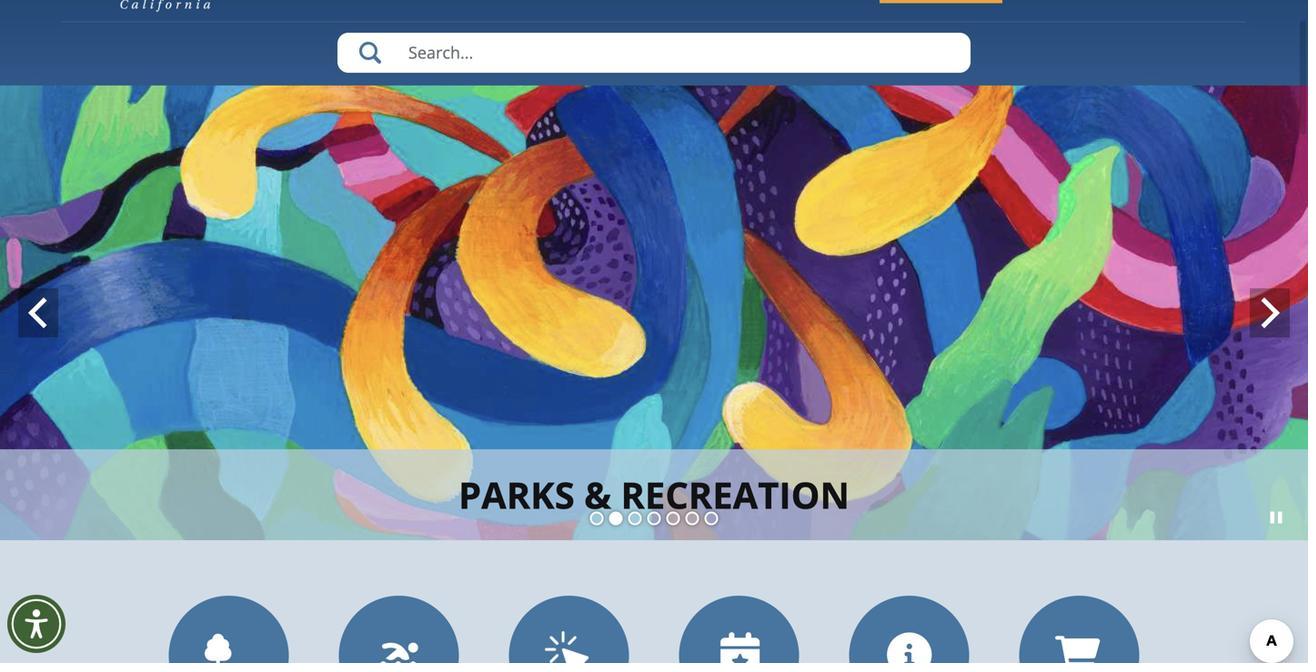 Task type: locate. For each thing, give the bounding box(es) containing it.
cta 4 fremontconnect image
[[545, 631, 593, 663]]

shopping cart image
[[1055, 631, 1103, 663]]

columnusercontrol1 main content
[[0, 0, 1308, 663]]

parks & recreation
[[458, 470, 850, 519]]

information image
[[885, 631, 933, 663]]

swimmer image
[[375, 631, 423, 663]]

parks & recreation link
[[458, 470, 850, 519]]

parks
[[458, 470, 575, 519]]

calendar and star image
[[715, 631, 763, 663]]

tree and bench image
[[205, 631, 253, 663]]



Task type: vqa. For each thing, say whether or not it's contained in the screenshot.
Calendar and star 'image'
yes



Task type: describe. For each thing, give the bounding box(es) containing it.
recreation
[[621, 470, 850, 519]]

Search text field
[[337, 33, 971, 73]]

&
[[584, 470, 611, 519]]



